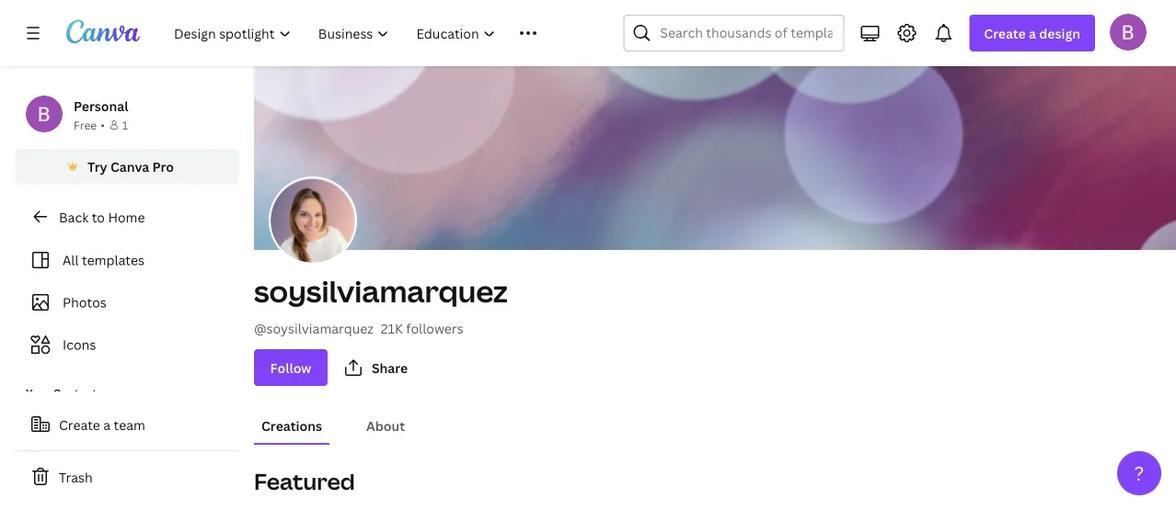 Task type: locate. For each thing, give the bounding box(es) containing it.
None search field
[[623, 15, 844, 52]]

0 horizontal spatial a
[[103, 416, 111, 434]]

soysilviamarquez @soysilviamarquez 21k followers
[[254, 271, 507, 337]]

about
[[366, 417, 405, 435]]

top level navigation element
[[162, 15, 579, 52], [162, 15, 579, 52]]

creations button
[[254, 409, 329, 444]]

photos link
[[26, 285, 228, 320]]

1 vertical spatial create
[[59, 416, 100, 434]]

1 horizontal spatial create
[[984, 24, 1026, 42]]

0 vertical spatial a
[[1029, 24, 1036, 42]]

share button
[[335, 350, 423, 387]]

free
[[74, 117, 97, 133]]

create left the design
[[984, 24, 1026, 42]]

all templates
[[63, 252, 144, 269]]

share
[[372, 359, 408, 377]]

a for design
[[1029, 24, 1036, 42]]

a for team
[[103, 416, 111, 434]]

back to home link
[[15, 199, 239, 236]]

try canva pro
[[87, 158, 174, 175]]

create inside dropdown button
[[984, 24, 1026, 42]]

create down content
[[59, 416, 100, 434]]

a inside button
[[103, 416, 111, 434]]

templates
[[82, 252, 144, 269]]

pro
[[152, 158, 174, 175]]

0 horizontal spatial create
[[59, 416, 100, 434]]

all templates link
[[26, 243, 228, 278]]

create
[[984, 24, 1026, 42], [59, 416, 100, 434]]

all
[[63, 252, 79, 269]]

a left the design
[[1029, 24, 1036, 42]]

create for create a team
[[59, 416, 100, 434]]

?
[[1134, 461, 1144, 487]]

@soysilviamarquez
[[254, 320, 373, 337]]

icons
[[63, 336, 96, 354]]

a
[[1029, 24, 1036, 42], [103, 416, 111, 434]]

1 vertical spatial a
[[103, 416, 111, 434]]

back to home
[[59, 208, 145, 226]]

to
[[92, 208, 105, 226]]

follow
[[270, 359, 311, 377]]

a inside dropdown button
[[1029, 24, 1036, 42]]

•
[[101, 117, 105, 133]]

1
[[122, 117, 128, 133]]

a left team at the bottom left
[[103, 416, 111, 434]]

featured
[[254, 467, 355, 497]]

0 vertical spatial create
[[984, 24, 1026, 42]]

followers
[[406, 320, 464, 337]]

1 horizontal spatial a
[[1029, 24, 1036, 42]]

create a team
[[59, 416, 145, 434]]

create inside button
[[59, 416, 100, 434]]



Task type: vqa. For each thing, say whether or not it's contained in the screenshot.
own
no



Task type: describe. For each thing, give the bounding box(es) containing it.
creations
[[261, 417, 322, 435]]

icons link
[[26, 328, 228, 363]]

soysilviamarquez
[[254, 271, 507, 312]]

try
[[87, 158, 107, 175]]

free •
[[74, 117, 105, 133]]

content
[[53, 386, 97, 401]]

21k
[[381, 320, 403, 337]]

about button
[[359, 409, 412, 444]]

? button
[[1117, 452, 1161, 496]]

back
[[59, 208, 89, 226]]

home
[[108, 208, 145, 226]]

personal
[[74, 97, 128, 115]]

create a team button
[[15, 407, 239, 444]]

create for create a design
[[984, 24, 1026, 42]]

design
[[1039, 24, 1080, 42]]

follow button
[[254, 350, 328, 387]]

create a design button
[[969, 15, 1095, 52]]

team
[[114, 416, 145, 434]]

try canva pro button
[[15, 149, 239, 184]]

trash link
[[15, 459, 239, 496]]

your content
[[26, 386, 97, 401]]

bob builder image
[[1110, 14, 1147, 50]]

trash
[[59, 469, 93, 486]]

create a design
[[984, 24, 1080, 42]]

Search search field
[[660, 16, 832, 51]]

canva
[[110, 158, 149, 175]]

your
[[26, 386, 50, 401]]

photos
[[63, 294, 107, 312]]



